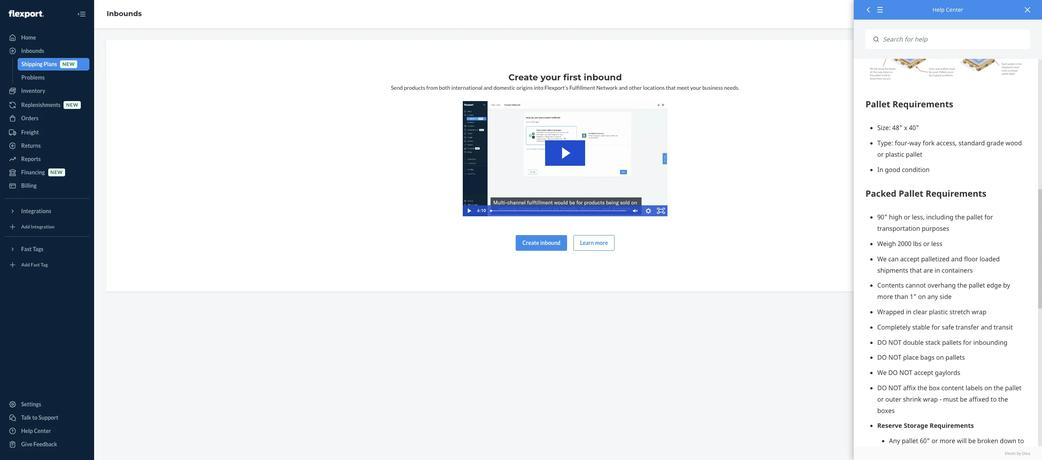 Task type: describe. For each thing, give the bounding box(es) containing it.
home
[[21, 34, 36, 41]]

0 vertical spatial center
[[946, 6, 964, 13]]

add fast tag
[[21, 262, 48, 268]]

create for your
[[509, 72, 538, 83]]

create inbound button
[[516, 235, 567, 251]]

inventory link
[[5, 85, 89, 97]]

reports link
[[5, 153, 89, 166]]

orders
[[21, 115, 39, 122]]

settings link
[[5, 399, 89, 411]]

replenishments
[[21, 102, 61, 108]]

learn
[[580, 240, 594, 246]]

origins
[[517, 84, 533, 91]]

0 horizontal spatial inbounds
[[21, 47, 44, 54]]

1 horizontal spatial your
[[690, 84, 701, 91]]

returns link
[[5, 140, 89, 152]]

international
[[451, 84, 483, 91]]

feedback
[[33, 441, 57, 448]]

elevio
[[1005, 451, 1016, 457]]

fast inside "add fast tag" link
[[31, 262, 40, 268]]

give feedback button
[[5, 439, 89, 451]]

0 vertical spatial your
[[541, 72, 561, 83]]

add integration
[[21, 224, 55, 230]]

locations
[[643, 84, 665, 91]]

fast tags button
[[5, 243, 89, 256]]

billing link
[[5, 180, 89, 192]]

both
[[439, 84, 450, 91]]

0 horizontal spatial help
[[21, 428, 33, 435]]

talk
[[21, 415, 31, 421]]

Search search field
[[879, 29, 1031, 49]]

learn more
[[580, 240, 608, 246]]

2 and from the left
[[619, 84, 628, 91]]

billing
[[21, 182, 37, 189]]

create inbound
[[522, 240, 561, 246]]

tags
[[33, 246, 43, 253]]

products
[[404, 84, 425, 91]]

inbound inside button
[[540, 240, 561, 246]]

add fast tag link
[[5, 259, 89, 271]]

0 horizontal spatial center
[[34, 428, 51, 435]]

1 vertical spatial help center
[[21, 428, 51, 435]]

elevio by dixa
[[1005, 451, 1031, 457]]

1 horizontal spatial help center
[[933, 6, 964, 13]]

meet
[[677, 84, 689, 91]]

integration
[[31, 224, 55, 230]]

reports
[[21, 156, 41, 162]]

integrations button
[[5, 205, 89, 218]]

flexport logo image
[[9, 10, 44, 18]]

fast inside fast tags dropdown button
[[21, 246, 32, 253]]

video element
[[463, 101, 668, 216]]



Task type: locate. For each thing, give the bounding box(es) containing it.
video thumbnail image
[[463, 101, 668, 216], [463, 101, 668, 216]]

elevio by dixa link
[[866, 451, 1031, 457]]

1 vertical spatial create
[[522, 240, 539, 246]]

new for replenishments
[[66, 102, 78, 108]]

1 horizontal spatial inbounds link
[[107, 9, 142, 18]]

help up search search box
[[933, 6, 945, 13]]

0 horizontal spatial inbounds link
[[5, 45, 89, 57]]

fast left tag
[[31, 262, 40, 268]]

new for financing
[[50, 170, 63, 176]]

1 add from the top
[[21, 224, 30, 230]]

1 vertical spatial your
[[690, 84, 701, 91]]

give
[[21, 441, 32, 448]]

settings
[[21, 401, 41, 408]]

inbound inside create your first inbound send products from both international and domestic origins into flexport's fulfillment network and other locations that meet your business needs.
[[584, 72, 622, 83]]

center down the talk to support
[[34, 428, 51, 435]]

and left domestic
[[484, 84, 493, 91]]

your
[[541, 72, 561, 83], [690, 84, 701, 91]]

first
[[563, 72, 582, 83]]

add inside add integration link
[[21, 224, 30, 230]]

0 vertical spatial help
[[933, 6, 945, 13]]

network
[[596, 84, 618, 91]]

help center
[[933, 6, 964, 13], [21, 428, 51, 435]]

2 add from the top
[[21, 262, 30, 268]]

0 vertical spatial create
[[509, 72, 538, 83]]

inbounds link
[[107, 9, 142, 18], [5, 45, 89, 57]]

add
[[21, 224, 30, 230], [21, 262, 30, 268]]

from
[[426, 84, 438, 91]]

0 horizontal spatial your
[[541, 72, 561, 83]]

other
[[629, 84, 642, 91]]

create your first inbound send products from both international and domestic origins into flexport's fulfillment network and other locations that meet your business needs.
[[391, 72, 740, 91]]

new for shipping plans
[[62, 61, 75, 67]]

0 horizontal spatial and
[[484, 84, 493, 91]]

home link
[[5, 31, 89, 44]]

add for add integration
[[21, 224, 30, 230]]

1 vertical spatial inbound
[[540, 240, 561, 246]]

help up give
[[21, 428, 33, 435]]

to
[[32, 415, 37, 421]]

add down the fast tags
[[21, 262, 30, 268]]

orders link
[[5, 112, 89, 125]]

freight
[[21, 129, 39, 136]]

help center down to
[[21, 428, 51, 435]]

help center link
[[5, 425, 89, 438]]

0 vertical spatial inbounds link
[[107, 9, 142, 18]]

add left integration
[[21, 224, 30, 230]]

dixa
[[1022, 451, 1031, 457]]

freight link
[[5, 126, 89, 139]]

1 horizontal spatial help
[[933, 6, 945, 13]]

returns
[[21, 142, 41, 149]]

1 vertical spatial inbounds link
[[5, 45, 89, 57]]

help
[[933, 6, 945, 13], [21, 428, 33, 435]]

inbound
[[584, 72, 622, 83], [540, 240, 561, 246]]

support
[[39, 415, 58, 421]]

create for inbound
[[522, 240, 539, 246]]

flexport's
[[545, 84, 568, 91]]

create inside create your first inbound send products from both international and domestic origins into flexport's fulfillment network and other locations that meet your business needs.
[[509, 72, 538, 83]]

1 vertical spatial fast
[[31, 262, 40, 268]]

your up "flexport's"
[[541, 72, 561, 83]]

1 vertical spatial center
[[34, 428, 51, 435]]

fast tags
[[21, 246, 43, 253]]

send
[[391, 84, 403, 91]]

add integration link
[[5, 221, 89, 233]]

tag
[[41, 262, 48, 268]]

0 horizontal spatial help center
[[21, 428, 51, 435]]

inventory
[[21, 87, 45, 94]]

1 vertical spatial help
[[21, 428, 33, 435]]

and left other
[[619, 84, 628, 91]]

0 vertical spatial inbounds
[[107, 9, 142, 18]]

new
[[62, 61, 75, 67], [66, 102, 78, 108], [50, 170, 63, 176]]

integrations
[[21, 208, 51, 215]]

new up orders link
[[66, 102, 78, 108]]

1 vertical spatial inbounds
[[21, 47, 44, 54]]

center up search search box
[[946, 6, 964, 13]]

1 horizontal spatial center
[[946, 6, 964, 13]]

give feedback
[[21, 441, 57, 448]]

new right plans
[[62, 61, 75, 67]]

2 vertical spatial new
[[50, 170, 63, 176]]

into
[[534, 84, 544, 91]]

1 horizontal spatial inbound
[[584, 72, 622, 83]]

close navigation image
[[77, 9, 86, 19]]

by
[[1017, 451, 1021, 457]]

center
[[946, 6, 964, 13], [34, 428, 51, 435]]

problems
[[21, 74, 45, 81]]

and
[[484, 84, 493, 91], [619, 84, 628, 91]]

1 horizontal spatial and
[[619, 84, 628, 91]]

fast
[[21, 246, 32, 253], [31, 262, 40, 268]]

talk to support button
[[5, 412, 89, 424]]

inbound up network
[[584, 72, 622, 83]]

1 and from the left
[[484, 84, 493, 91]]

more
[[595, 240, 608, 246]]

0 vertical spatial add
[[21, 224, 30, 230]]

1 vertical spatial new
[[66, 102, 78, 108]]

0 horizontal spatial inbound
[[540, 240, 561, 246]]

shipping
[[21, 61, 43, 67]]

domestic
[[494, 84, 516, 91]]

0 vertical spatial help center
[[933, 6, 964, 13]]

1 vertical spatial add
[[21, 262, 30, 268]]

fast left tags at the left bottom
[[21, 246, 32, 253]]

that
[[666, 84, 676, 91]]

needs.
[[724, 84, 740, 91]]

create
[[509, 72, 538, 83], [522, 240, 539, 246]]

add for add fast tag
[[21, 262, 30, 268]]

fulfillment
[[570, 84, 595, 91]]

add inside "add fast tag" link
[[21, 262, 30, 268]]

shipping plans
[[21, 61, 57, 67]]

plans
[[44, 61, 57, 67]]

business
[[703, 84, 723, 91]]

inbound left learn
[[540, 240, 561, 246]]

1 horizontal spatial inbounds
[[107, 9, 142, 18]]

help center up search search box
[[933, 6, 964, 13]]

create inside button
[[522, 240, 539, 246]]

0 vertical spatial new
[[62, 61, 75, 67]]

problems link
[[17, 71, 89, 84]]

financing
[[21, 169, 45, 176]]

learn more button
[[574, 235, 615, 251]]

inbounds
[[107, 9, 142, 18], [21, 47, 44, 54]]

0 vertical spatial inbound
[[584, 72, 622, 83]]

new down the reports link
[[50, 170, 63, 176]]

talk to support
[[21, 415, 58, 421]]

your right meet
[[690, 84, 701, 91]]

0 vertical spatial fast
[[21, 246, 32, 253]]



Task type: vqa. For each thing, say whether or not it's contained in the screenshot.
get
no



